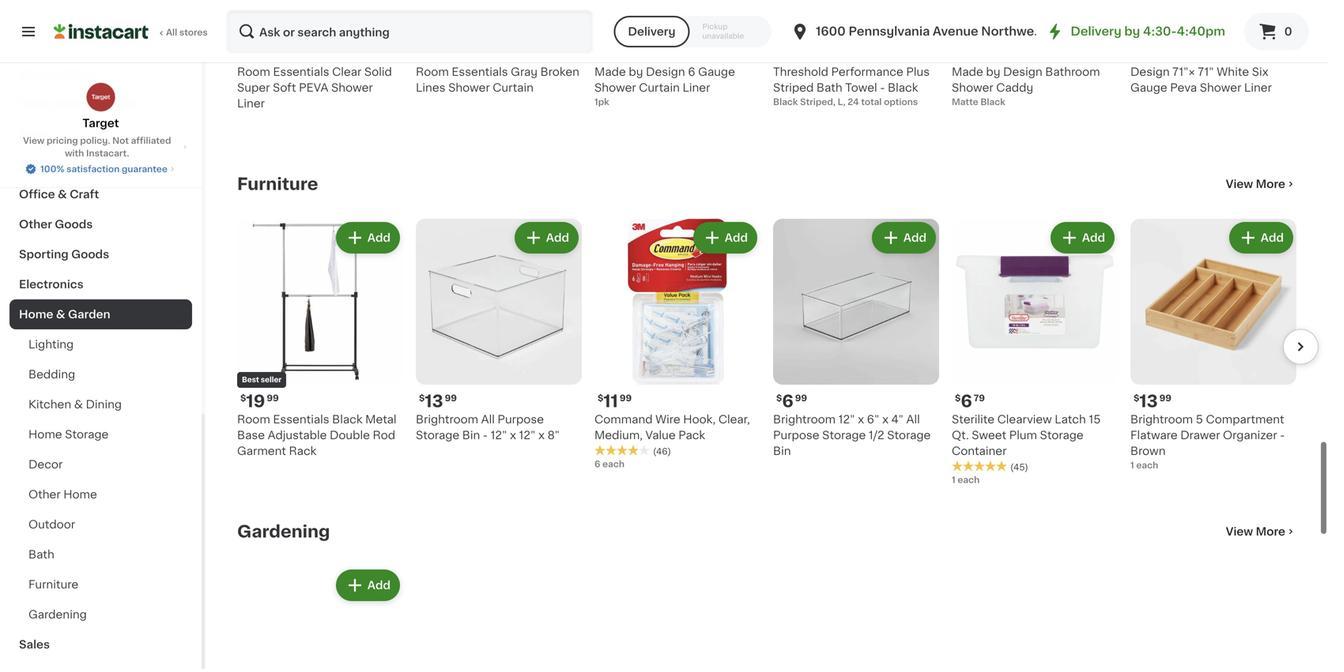 Task type: vqa. For each thing, say whether or not it's contained in the screenshot.
19
yes



Task type: locate. For each thing, give the bounding box(es) containing it.
storage left 1/2
[[822, 430, 866, 441]]

shower right lines
[[448, 82, 490, 93]]

1 horizontal spatial delivery
[[1071, 26, 1122, 37]]

liner down the six
[[1245, 82, 1272, 93]]

2 made from the left
[[952, 66, 983, 77]]

room up lines
[[416, 66, 449, 77]]

2 horizontal spatial all
[[907, 414, 920, 425]]

essentials inside "room essentials black metal base adjustable double rod garment rack"
[[273, 414, 329, 425]]

0 horizontal spatial gardening
[[28, 610, 87, 621]]

1 vertical spatial bath
[[28, 550, 54, 561]]

0 vertical spatial view more link
[[1226, 176, 1297, 192]]

1 vertical spatial gauge
[[1131, 82, 1168, 93]]

storage down latch
[[1040, 430, 1084, 441]]

2 vertical spatial home
[[63, 489, 97, 501]]

black
[[888, 82, 918, 93], [773, 98, 798, 106], [981, 98, 1006, 106], [332, 414, 363, 425]]

view
[[23, 136, 44, 145], [1226, 179, 1253, 190], [1226, 527, 1253, 538]]

1 view more link from the top
[[1226, 176, 1297, 192]]

bathroom
[[1046, 66, 1100, 77]]

black inside "room essentials black metal base adjustable double rod garment rack"
[[332, 414, 363, 425]]

2 design from the left
[[1003, 66, 1043, 77]]

curtain down gray at top
[[493, 82, 534, 93]]

shower up matte
[[952, 82, 994, 93]]

0 horizontal spatial -
[[483, 430, 488, 441]]

0 horizontal spatial gardening link
[[9, 600, 192, 630]]

goods
[[55, 219, 93, 230], [71, 249, 109, 260]]

1 horizontal spatial bath
[[817, 82, 843, 93]]

2 horizontal spatial design
[[1131, 66, 1170, 77]]

1 horizontal spatial 1
[[1131, 461, 1134, 470]]

curtain inside made by design 6 gauge shower curtain liner 1pk
[[639, 82, 680, 93]]

0 vertical spatial other
[[19, 219, 52, 230]]

1 vertical spatial home
[[28, 429, 62, 440]]

1 vertical spatial item carousel region
[[215, 213, 1319, 497]]

1 horizontal spatial made
[[952, 66, 983, 77]]

0 horizontal spatial liner
[[237, 98, 265, 109]]

49
[[259, 46, 271, 55]]

0 horizontal spatial by
[[629, 66, 643, 77]]

striped,
[[800, 98, 836, 106]]

6 down medium, on the bottom of page
[[595, 460, 601, 469]]

& for party
[[53, 99, 62, 110]]

made inside 18 made by design bathroom shower caddy matte black
[[952, 66, 983, 77]]

shower inside 6 design 71"× 71" white six gauge peva shower liner
[[1200, 82, 1242, 93]]

brightroom all purpose storage bin - 12" x 12" x 8"
[[416, 414, 560, 441]]

by for delivery
[[1125, 26, 1140, 37]]

None search field
[[226, 9, 593, 54]]

6 up "brightroom 12" x 6" x 4" all purpose storage 1/2 storage bin"
[[782, 393, 794, 410]]

hook,
[[683, 414, 716, 425]]

liner down service type group
[[683, 82, 710, 93]]

sterilite clearview latch 15 qt. sweet plum storage container
[[952, 414, 1101, 457]]

5 shower from the left
[[1200, 82, 1242, 93]]

4 shower from the left
[[952, 82, 994, 93]]

1 vertical spatial more
[[1256, 527, 1286, 538]]

- left 8"
[[483, 430, 488, 441]]

striped
[[773, 82, 814, 93]]

adjustable
[[268, 430, 327, 441]]

bath inside 9 threshold performance plus striped bath towel - black black striped, l, 24 total options
[[817, 82, 843, 93]]

99 inside $ 19 99
[[267, 394, 279, 403]]

home for home & garden
[[19, 309, 53, 320]]

6 99
[[604, 45, 629, 62]]

gauge inside made by design 6 gauge shower curtain liner 1pk
[[698, 66, 735, 77]]

shower inside 18 made by design bathroom shower caddy matte black
[[952, 82, 994, 93]]

2 horizontal spatial each
[[1137, 461, 1159, 470]]

0 vertical spatial gauge
[[698, 66, 735, 77]]

3 brightroom from the left
[[1131, 414, 1193, 425]]

$ inside "$ 6 99"
[[776, 394, 782, 403]]

1 horizontal spatial all
[[481, 414, 495, 425]]

$ 7 99
[[419, 45, 449, 62]]

room inside room essentials clear solid super soft peva shower liner
[[237, 66, 270, 77]]

essentials up the adjustable
[[273, 414, 329, 425]]

add button for black
[[337, 224, 399, 252]]

brightroom inside brightroom all purpose storage bin - 12" x 12" x 8"
[[416, 414, 478, 425]]

0 vertical spatial item carousel region
[[237, 0, 1319, 149]]

0 vertical spatial gardening
[[237, 524, 330, 540]]

-
[[880, 82, 885, 93], [483, 430, 488, 441], [1280, 430, 1285, 441]]

each for 11
[[603, 460, 625, 469]]

double
[[330, 430, 370, 441]]

home up lighting
[[19, 309, 53, 320]]

broken
[[541, 66, 580, 77]]

1 13 from the left
[[425, 393, 443, 410]]

1 horizontal spatial liner
[[683, 82, 710, 93]]

$ for room essentials gray broken lines shower curtain
[[419, 46, 425, 55]]

2 $ 13 99 from the left
[[1134, 393, 1172, 410]]

affiliated
[[131, 136, 171, 145]]

0 vertical spatial gardening link
[[237, 523, 330, 542]]

shower up 1pk
[[595, 82, 636, 93]]

target
[[83, 118, 119, 129]]

13 for brightroom 5 compartment flatware drawer organizer - brown
[[1140, 393, 1158, 410]]

other for other goods
[[19, 219, 52, 230]]

drawer
[[1181, 430, 1220, 441]]

2 horizontal spatial brightroom
[[1131, 414, 1193, 425]]

1 vertical spatial view
[[1226, 179, 1253, 190]]

0 vertical spatial view
[[23, 136, 44, 145]]

product group
[[237, 219, 403, 459], [416, 219, 582, 444], [595, 219, 761, 471], [773, 219, 939, 459], [952, 219, 1118, 487], [1131, 219, 1297, 472], [237, 567, 403, 670]]

1 vertical spatial bin
[[773, 446, 791, 457]]

1 horizontal spatial furniture link
[[237, 175, 318, 194]]

1 horizontal spatial purpose
[[773, 430, 820, 441]]

office & craft link
[[9, 179, 192, 210]]

gift
[[64, 99, 86, 110]]

outdoor
[[28, 520, 75, 531]]

essentials up the "peva"
[[273, 66, 329, 77]]

pennsylvania
[[849, 26, 930, 37]]

add button for x
[[874, 224, 935, 252]]

curtain
[[493, 82, 534, 93], [639, 82, 680, 93]]

add button for hook,
[[695, 224, 756, 252]]

1 vertical spatial other
[[28, 489, 61, 501]]

item carousel region containing 19
[[215, 213, 1319, 497]]

2 horizontal spatial liner
[[1245, 82, 1272, 93]]

curtain for design
[[639, 82, 680, 93]]

99 inside the $ 7 99
[[436, 46, 449, 55]]

$ inside $ 3 49
[[240, 46, 246, 55]]

room up base
[[237, 414, 270, 425]]

& left gift
[[53, 99, 62, 110]]

1 vertical spatial furniture
[[28, 580, 78, 591]]

1 horizontal spatial brightroom
[[773, 414, 836, 425]]

99 up the flatware
[[1160, 394, 1172, 403]]

room inside room essentials gray broken lines shower curtain
[[416, 66, 449, 77]]

2 brightroom from the left
[[773, 414, 836, 425]]

2 view more from the top
[[1226, 527, 1286, 538]]

2 vertical spatial view
[[1226, 527, 1253, 538]]

brightroom for 13
[[416, 414, 478, 425]]

0 vertical spatial purpose
[[498, 414, 544, 425]]

essentials inside room essentials gray broken lines shower curtain
[[452, 66, 508, 77]]

$ inside the $ 7 99
[[419, 46, 425, 55]]

1 horizontal spatial curtain
[[639, 82, 680, 93]]

brightroom inside brightroom 5 compartment flatware drawer organizer - brown 1 each
[[1131, 414, 1193, 425]]

baby link
[[9, 119, 192, 149]]

$ 13 99 up brightroom all purpose storage bin - 12" x 12" x 8"
[[419, 393, 457, 410]]

room up super
[[237, 66, 270, 77]]

made down 6 99
[[595, 66, 626, 77]]

1 more from the top
[[1256, 179, 1286, 190]]

other down decor
[[28, 489, 61, 501]]

1 made from the left
[[595, 66, 626, 77]]

6 down delivery by 4:30-4:40pm
[[1140, 45, 1151, 62]]

12" inside "brightroom 12" x 6" x 4" all purpose storage 1/2 storage bin"
[[839, 414, 855, 425]]

made down 18 on the top of page
[[952, 66, 983, 77]]

2 horizontal spatial 12"
[[839, 414, 855, 425]]

by inside made by design 6 gauge shower curtain liner 1pk
[[629, 66, 643, 77]]

- up total
[[880, 82, 885, 93]]

2 horizontal spatial -
[[1280, 430, 1285, 441]]

1 curtain from the left
[[493, 82, 534, 93]]

& left craft
[[58, 189, 67, 200]]

1 vertical spatial gardening link
[[9, 600, 192, 630]]

goods for other goods
[[55, 219, 93, 230]]

$ inside $ 19 99
[[240, 394, 246, 403]]

shower down 'clear'
[[331, 82, 373, 93]]

delivery up 6 99
[[628, 26, 676, 37]]

- inside 9 threshold performance plus striped bath towel - black black striped, l, 24 total options
[[880, 82, 885, 93]]

purpose
[[498, 414, 544, 425], [773, 430, 820, 441]]

more
[[1256, 179, 1286, 190], [1256, 527, 1286, 538]]

furniture
[[237, 176, 318, 193], [28, 580, 78, 591]]

$ 13 99 up the flatware
[[1134, 393, 1172, 410]]

storage
[[65, 429, 109, 440], [416, 430, 460, 441], [822, 430, 866, 441], [887, 430, 931, 441], [1040, 430, 1084, 441]]

1 view more from the top
[[1226, 179, 1286, 190]]

0 horizontal spatial brightroom
[[416, 414, 478, 425]]

essentials left gray at top
[[452, 66, 508, 77]]

black down caddy
[[981, 98, 1006, 106]]

0 horizontal spatial 12"
[[491, 430, 507, 441]]

- inside brightroom all purpose storage bin - 12" x 12" x 8"
[[483, 430, 488, 441]]

0 button
[[1245, 13, 1309, 51]]

1 horizontal spatial 13
[[1140, 393, 1158, 410]]

curtain inside room essentials gray broken lines shower curtain
[[493, 82, 534, 93]]

0 horizontal spatial all
[[166, 28, 177, 37]]

$ inside "$ 6 79"
[[955, 394, 961, 403]]

shower inside room essentials gray broken lines shower curtain
[[448, 82, 490, 93]]

shower for room
[[448, 82, 490, 93]]

home up outdoor link
[[63, 489, 97, 501]]

1 inside brightroom 5 compartment flatware drawer organizer - brown 1 each
[[1131, 461, 1134, 470]]

home
[[19, 309, 53, 320], [28, 429, 62, 440], [63, 489, 97, 501]]

1 horizontal spatial gauge
[[1131, 82, 1168, 93]]

add for room essentials black metal base adjustable double rod garment rack
[[368, 232, 391, 244]]

0 vertical spatial home
[[19, 309, 53, 320]]

2 more from the top
[[1256, 527, 1286, 538]]

1 vertical spatial purpose
[[773, 430, 820, 441]]

delivery by 4:30-4:40pm
[[1071, 26, 1226, 37]]

home up decor
[[28, 429, 62, 440]]

metal
[[365, 414, 397, 425]]

storage right rod
[[416, 430, 460, 441]]

3 shower from the left
[[595, 82, 636, 93]]

brightroom right the metal
[[416, 414, 478, 425]]

0 vertical spatial furniture
[[237, 176, 318, 193]]

bath down outdoor at the left bottom of the page
[[28, 550, 54, 561]]

room for 3
[[237, 66, 270, 77]]

brightroom 12" x 6" x 4" all purpose storage 1/2 storage bin
[[773, 414, 931, 457]]

1 vertical spatial goods
[[71, 249, 109, 260]]

black up "double" at the left bottom
[[332, 414, 363, 425]]

all inside "brightroom 12" x 6" x 4" all purpose storage 1/2 storage bin"
[[907, 414, 920, 425]]

brightroom up the flatware
[[1131, 414, 1193, 425]]

$ for room essentials clear solid super soft peva shower liner
[[240, 46, 246, 55]]

- right organizer
[[1280, 430, 1285, 441]]

1 vertical spatial view more link
[[1226, 524, 1297, 540]]

99 right 7
[[436, 46, 449, 55]]

view pricing policy. not affiliated with instacart.
[[23, 136, 171, 158]]

gauge
[[698, 66, 735, 77], [1131, 82, 1168, 93]]

1 brightroom from the left
[[416, 414, 478, 425]]

goods up sporting goods
[[55, 219, 93, 230]]

1 horizontal spatial by
[[986, 66, 1001, 77]]

latch
[[1055, 414, 1086, 425]]

each down brown
[[1137, 461, 1159, 470]]

0 horizontal spatial gauge
[[698, 66, 735, 77]]

view inside view pricing policy. not affiliated with instacart.
[[23, 136, 44, 145]]

add
[[368, 232, 391, 244], [546, 232, 569, 244], [725, 232, 748, 244], [904, 232, 927, 244], [1082, 232, 1105, 244], [1261, 232, 1284, 244], [368, 580, 391, 591]]

storage down "kitchen & dining"
[[65, 429, 109, 440]]

0 horizontal spatial each
[[603, 460, 625, 469]]

$ for brightroom all purpose storage bin - 12" x 12" x 8"
[[419, 394, 425, 403]]

gauge left "peva"
[[1131, 82, 1168, 93]]

1 down the container
[[952, 476, 956, 485]]

room inside "room essentials black metal base adjustable double rod garment rack"
[[237, 414, 270, 425]]

medium,
[[595, 430, 643, 441]]

by up caddy
[[986, 66, 1001, 77]]

gardening
[[237, 524, 330, 540], [28, 610, 87, 621]]

99 for room essentials gray broken lines shower curtain
[[436, 46, 449, 55]]

0 vertical spatial bin
[[462, 430, 480, 441]]

24
[[848, 98, 859, 106]]

3 design from the left
[[1131, 66, 1170, 77]]

delivery inside button
[[628, 26, 676, 37]]

1 horizontal spatial -
[[880, 82, 885, 93]]

bath up the striped,
[[817, 82, 843, 93]]

99 right the 11
[[620, 394, 632, 403]]

1 horizontal spatial bin
[[773, 446, 791, 457]]

other down office
[[19, 219, 52, 230]]

1 vertical spatial view more
[[1226, 527, 1286, 538]]

0 vertical spatial bath
[[817, 82, 843, 93]]

room
[[237, 66, 270, 77], [416, 66, 449, 77], [237, 414, 270, 425]]

0 horizontal spatial furniture
[[28, 580, 78, 591]]

1 vertical spatial furniture link
[[9, 570, 192, 600]]

by inside 18 made by design bathroom shower caddy matte black
[[986, 66, 1001, 77]]

1 design from the left
[[646, 66, 685, 77]]

0 horizontal spatial delivery
[[628, 26, 676, 37]]

0 horizontal spatial design
[[646, 66, 685, 77]]

each
[[603, 460, 625, 469], [1137, 461, 1159, 470], [958, 476, 980, 485]]

other home link
[[9, 480, 192, 510]]

bath
[[817, 82, 843, 93], [28, 550, 54, 561]]

care
[[72, 69, 99, 80]]

instacart.
[[86, 149, 129, 158]]

design left 71"×
[[1131, 66, 1170, 77]]

0 vertical spatial 1
[[1131, 461, 1134, 470]]

100%
[[40, 165, 64, 174]]

(46)
[[653, 448, 671, 456]]

99 up brightroom all purpose storage bin - 12" x 12" x 8"
[[445, 394, 457, 403]]

1 horizontal spatial gardening
[[237, 524, 330, 540]]

design up caddy
[[1003, 66, 1043, 77]]

seller
[[261, 377, 282, 384]]

wire
[[656, 414, 681, 425]]

liner inside room essentials clear solid super soft peva shower liner
[[237, 98, 265, 109]]

1 horizontal spatial design
[[1003, 66, 1043, 77]]

other inside other goods link
[[19, 219, 52, 230]]

0 horizontal spatial bath
[[28, 550, 54, 561]]

99 inside "$ 6 99"
[[795, 394, 807, 403]]

0 vertical spatial view more
[[1226, 179, 1286, 190]]

99 right 19 on the left bottom
[[267, 394, 279, 403]]

curtain down the delivery button
[[639, 82, 680, 93]]

add for brightroom 12" x 6" x 4" all purpose storage 1/2 storage bin
[[904, 232, 927, 244]]

all stores
[[166, 28, 208, 37]]

gauge down service type group
[[698, 66, 735, 77]]

1 vertical spatial gardening
[[28, 610, 87, 621]]

1 down brown
[[1131, 461, 1134, 470]]

2 13 from the left
[[1140, 393, 1158, 410]]

0 horizontal spatial 1
[[952, 476, 956, 485]]

6 down service type group
[[688, 66, 696, 77]]

0 horizontal spatial bin
[[462, 430, 480, 441]]

liner down super
[[237, 98, 265, 109]]

goods down other goods link
[[71, 249, 109, 260]]

item carousel region
[[237, 0, 1319, 149], [215, 213, 1319, 497]]

1 horizontal spatial each
[[958, 476, 980, 485]]

craft
[[70, 189, 99, 200]]

by left 4:30-
[[1125, 26, 1140, 37]]

with
[[65, 149, 84, 158]]

shower inside room essentials clear solid super soft peva shower liner
[[331, 82, 373, 93]]

liner
[[683, 82, 710, 93], [1245, 82, 1272, 93], [237, 98, 265, 109]]

avenue
[[933, 26, 979, 37]]

bath link
[[9, 540, 192, 570]]

black down striped at the top right of page
[[773, 98, 798, 106]]

$ 6 79
[[955, 393, 985, 410]]

1 horizontal spatial furniture
[[237, 176, 318, 193]]

other inside other home link
[[28, 489, 61, 501]]

6"
[[867, 414, 880, 425]]

matte
[[952, 98, 979, 106]]

brightroom down "$ 6 99"
[[773, 414, 836, 425]]

pricing
[[47, 136, 78, 145]]

0 vertical spatial more
[[1256, 179, 1286, 190]]

0 horizontal spatial curtain
[[493, 82, 534, 93]]

base
[[237, 430, 265, 441]]

0 horizontal spatial made
[[595, 66, 626, 77]]

product group containing add
[[237, 567, 403, 670]]

1 vertical spatial 1
[[952, 476, 956, 485]]

more for gardening
[[1256, 527, 1286, 538]]

18
[[961, 45, 980, 62]]

99 for command wire hook, clear, medium, value pack
[[620, 394, 632, 403]]

$ inside the $ 11 99
[[598, 394, 604, 403]]

13 up the flatware
[[1140, 393, 1158, 410]]

supplies
[[89, 99, 139, 110]]

view more for gardening
[[1226, 527, 1286, 538]]

design inside 6 design 71"× 71" white six gauge peva shower liner
[[1131, 66, 1170, 77]]

13 up brightroom all purpose storage bin - 12" x 12" x 8"
[[425, 393, 443, 410]]

1 shower from the left
[[331, 82, 373, 93]]

delivery up bathroom
[[1071, 26, 1122, 37]]

each down the container
[[958, 476, 980, 485]]

shower down white
[[1200, 82, 1242, 93]]

brightroom inside "brightroom 12" x 6" x 4" all purpose storage 1/2 storage bin"
[[773, 414, 836, 425]]

each down medium, on the bottom of page
[[603, 460, 625, 469]]

1 $ 13 99 from the left
[[419, 393, 457, 410]]

product group containing 19
[[237, 219, 403, 459]]

99 up "brightroom 12" x 6" x 4" all purpose storage 1/2 storage bin"
[[795, 394, 807, 403]]

0 horizontal spatial furniture link
[[9, 570, 192, 600]]

12"
[[839, 414, 855, 425], [491, 430, 507, 441], [519, 430, 536, 441]]

1 horizontal spatial $ 13 99
[[1134, 393, 1172, 410]]

0 horizontal spatial $ 13 99
[[419, 393, 457, 410]]

2 view more link from the top
[[1226, 524, 1297, 540]]

0 horizontal spatial purpose
[[498, 414, 544, 425]]

0 horizontal spatial 13
[[425, 393, 443, 410]]

qt.
[[952, 430, 969, 441]]

shower inside made by design 6 gauge shower curtain liner 1pk
[[595, 82, 636, 93]]

$ 6 99
[[776, 393, 807, 410]]

& left the 'dining'
[[74, 399, 83, 410]]

all inside "link"
[[166, 28, 177, 37]]

made
[[595, 66, 626, 77], [952, 66, 983, 77]]

kitchen & dining link
[[9, 390, 192, 420]]

2 curtain from the left
[[639, 82, 680, 93]]

99 inside the $ 11 99
[[620, 394, 632, 403]]

99 for brightroom all purpose storage bin - 12" x 12" x 8"
[[445, 394, 457, 403]]

peva
[[1170, 82, 1197, 93]]

essentials inside room essentials clear solid super soft peva shower liner
[[273, 66, 329, 77]]

view pricing policy. not affiliated with instacart. link
[[13, 134, 189, 160]]

6
[[604, 45, 615, 62], [1140, 45, 1151, 62], [688, 66, 696, 77], [782, 393, 794, 410], [961, 393, 972, 410], [595, 460, 601, 469]]

storage inside sterilite clearview latch 15 qt. sweet plum storage container
[[1040, 430, 1084, 441]]

all stores link
[[54, 9, 209, 54]]

2 shower from the left
[[448, 82, 490, 93]]

by down the delivery button
[[629, 66, 643, 77]]

0 vertical spatial goods
[[55, 219, 93, 230]]

6 inside 6 design 71"× 71" white six gauge peva shower liner
[[1140, 45, 1151, 62]]

design down the delivery button
[[646, 66, 685, 77]]

79
[[974, 394, 985, 403]]

dining
[[86, 399, 122, 410]]

goods for sporting goods
[[71, 249, 109, 260]]

99 up made by design 6 gauge shower curtain liner 1pk
[[617, 46, 629, 55]]

2 horizontal spatial by
[[1125, 26, 1140, 37]]

design inside made by design 6 gauge shower curtain liner 1pk
[[646, 66, 685, 77]]

& left the garden
[[56, 309, 65, 320]]

other
[[19, 219, 52, 230], [28, 489, 61, 501]]

add for command wire hook, clear, medium, value pack
[[725, 232, 748, 244]]

essentials
[[273, 66, 329, 77], [452, 66, 508, 77], [273, 414, 329, 425]]



Task type: describe. For each thing, give the bounding box(es) containing it.
more for furniture
[[1256, 179, 1286, 190]]

7
[[425, 45, 435, 62]]

item carousel region containing 3
[[237, 0, 1319, 149]]

home storage
[[28, 429, 109, 440]]

add for sterilite clearview latch 15 qt. sweet plum storage container
[[1082, 232, 1105, 244]]

sales link
[[9, 630, 192, 660]]

6 design 71"× 71" white six gauge peva shower liner
[[1131, 45, 1272, 93]]

99 inside 6 99
[[617, 46, 629, 55]]

command wire hook, clear, medium, value pack
[[595, 414, 750, 441]]

$ for sterilite clearview latch 15 qt. sweet plum storage container
[[955, 394, 961, 403]]

view more link for gardening
[[1226, 524, 1297, 540]]

11
[[604, 393, 618, 410]]

view more link for furniture
[[1226, 176, 1297, 192]]

19
[[246, 393, 265, 410]]

$ 3 49
[[240, 45, 271, 62]]

home & garden link
[[9, 300, 192, 330]]

room for 19
[[237, 414, 270, 425]]

product group containing 11
[[595, 219, 761, 471]]

$ for brightroom 12" x 6" x 4" all purpose storage 1/2 storage bin
[[776, 394, 782, 403]]

caddy
[[996, 82, 1034, 93]]

each inside brightroom 5 compartment flatware drawer organizer - brown 1 each
[[1137, 461, 1159, 470]]

outdoor link
[[9, 510, 192, 540]]

instacart logo image
[[54, 22, 149, 41]]

1 horizontal spatial 12"
[[519, 430, 536, 441]]

six
[[1252, 66, 1269, 77]]

made inside made by design 6 gauge shower curtain liner 1pk
[[595, 66, 626, 77]]

view more for furniture
[[1226, 179, 1286, 190]]

add button for purpose
[[516, 224, 577, 252]]

target logo image
[[86, 82, 116, 112]]

1 each
[[952, 476, 980, 485]]

home & garden
[[19, 309, 110, 320]]

room for 7
[[416, 66, 449, 77]]

black up the options
[[888, 82, 918, 93]]

personal care link
[[9, 59, 192, 89]]

purpose inside "brightroom 12" x 6" x 4" all purpose storage 1/2 storage bin"
[[773, 430, 820, 441]]

made by design 6 gauge shower curtain liner 1pk
[[595, 66, 735, 106]]

9 threshold performance plus striped bath towel - black black striped, l, 24 total options
[[773, 45, 930, 106]]

sporting
[[19, 249, 69, 260]]

brightroom for 6
[[773, 414, 836, 425]]

each for 6
[[958, 476, 980, 485]]

shower for 18
[[952, 82, 994, 93]]

rack
[[289, 446, 317, 457]]

gray
[[511, 66, 538, 77]]

4"
[[892, 414, 904, 425]]

$ 11 99
[[598, 393, 632, 410]]

71"×
[[1173, 66, 1195, 77]]

liner inside 6 design 71"× 71" white six gauge peva shower liner
[[1245, 82, 1272, 93]]

& for office
[[58, 189, 67, 200]]

garden
[[68, 309, 110, 320]]

6 each
[[595, 460, 625, 469]]

brown
[[1131, 446, 1166, 457]]

bedding
[[28, 369, 75, 380]]

6 up 1pk
[[604, 45, 615, 62]]

delivery for delivery by 4:30-4:40pm
[[1071, 26, 1122, 37]]

service type group
[[614, 16, 772, 47]]

organizer
[[1223, 430, 1278, 441]]

bin inside "brightroom 12" x 6" x 4" all purpose storage 1/2 storage bin"
[[773, 446, 791, 457]]

& for kitchen
[[74, 399, 83, 410]]

purpose inside brightroom all purpose storage bin - 12" x 12" x 8"
[[498, 414, 544, 425]]

6 inside made by design 6 gauge shower curtain liner 1pk
[[688, 66, 696, 77]]

bin inside brightroom all purpose storage bin - 12" x 12" x 8"
[[462, 430, 480, 441]]

design inside 18 made by design bathroom shower caddy matte black
[[1003, 66, 1043, 77]]

party
[[19, 99, 50, 110]]

1600
[[816, 26, 846, 37]]

essentials for 7
[[452, 66, 508, 77]]

4:30-
[[1143, 26, 1177, 37]]

all inside brightroom all purpose storage bin - 12" x 12" x 8"
[[481, 414, 495, 425]]

$ 13 99 for brightroom 5 compartment flatware drawer organizer - brown
[[1134, 393, 1172, 410]]

99 for brightroom 12" x 6" x 4" all purpose storage 1/2 storage bin
[[795, 394, 807, 403]]

0
[[1285, 26, 1293, 37]]

satisfaction
[[67, 165, 120, 174]]

by for made
[[629, 66, 643, 77]]

northwest
[[982, 26, 1046, 37]]

liner inside made by design 6 gauge shower curtain liner 1pk
[[683, 82, 710, 93]]

room essentials black metal base adjustable double rod garment rack
[[237, 414, 397, 457]]

add button for latch
[[1052, 224, 1113, 252]]

curtain for gray
[[493, 82, 534, 93]]

flatware
[[1131, 430, 1178, 441]]

room essentials gray broken lines shower curtain
[[416, 66, 580, 93]]

essentials for 3
[[273, 66, 329, 77]]

policy.
[[80, 136, 110, 145]]

home for home storage
[[28, 429, 62, 440]]

sales
[[19, 640, 50, 651]]

4:40pm
[[1177, 26, 1226, 37]]

(45)
[[1011, 463, 1029, 472]]

1 horizontal spatial gardening link
[[237, 523, 330, 542]]

threshold
[[773, 66, 829, 77]]

compartment
[[1206, 414, 1285, 425]]

stores
[[179, 28, 208, 37]]

lines
[[416, 82, 446, 93]]

kitchen
[[28, 399, 71, 410]]

decor
[[28, 459, 63, 470]]

13 for brightroom all purpose storage bin - 12" x 12" x 8"
[[425, 393, 443, 410]]

18 made by design bathroom shower caddy matte black
[[952, 45, 1100, 106]]

super
[[237, 82, 270, 93]]

guarantee
[[122, 165, 168, 174]]

Search field
[[228, 11, 592, 52]]

pets link
[[9, 149, 192, 179]]

delivery button
[[614, 16, 690, 47]]

$ for room essentials black metal base adjustable double rod garment rack
[[240, 394, 246, 403]]

add for brightroom all purpose storage bin - 12" x 12" x 8"
[[546, 232, 569, 244]]

99 for room essentials black metal base adjustable double rod garment rack
[[267, 394, 279, 403]]

kitchen & dining
[[28, 399, 122, 410]]

other goods
[[19, 219, 93, 230]]

storage inside brightroom all purpose storage bin - 12" x 12" x 8"
[[416, 430, 460, 441]]

6 left 79
[[961, 393, 972, 410]]

essentials for 19
[[273, 414, 329, 425]]

office & craft
[[19, 189, 99, 200]]

delivery for delivery
[[628, 26, 676, 37]]

clear
[[332, 66, 362, 77]]

not
[[112, 136, 129, 145]]

0 vertical spatial furniture link
[[237, 175, 318, 194]]

gauge inside 6 design 71"× 71" white six gauge peva shower liner
[[1131, 82, 1168, 93]]

peva
[[299, 82, 328, 93]]

view for gardening
[[1226, 527, 1253, 538]]

other for other home
[[28, 489, 61, 501]]

view for furniture
[[1226, 179, 1253, 190]]

& for home
[[56, 309, 65, 320]]

sweet
[[972, 430, 1007, 441]]

black inside 18 made by design bathroom shower caddy matte black
[[981, 98, 1006, 106]]

sporting goods link
[[9, 240, 192, 270]]

office
[[19, 189, 55, 200]]

value
[[646, 430, 676, 441]]

baby
[[19, 129, 49, 140]]

100% satisfaction guarantee
[[40, 165, 168, 174]]

electronics link
[[9, 270, 192, 300]]

towel
[[845, 82, 877, 93]]

storage down 4"
[[887, 430, 931, 441]]

pets
[[19, 159, 45, 170]]

command
[[595, 414, 653, 425]]

$ for command wire hook, clear, medium, value pack
[[598, 394, 604, 403]]

decor link
[[9, 450, 192, 480]]

- inside brightroom 5 compartment flatware drawer organizer - brown 1 each
[[1280, 430, 1285, 441]]

shower for made
[[595, 82, 636, 93]]

1pk
[[595, 98, 609, 106]]

container
[[952, 446, 1007, 457]]

1600 pennsylvania avenue northwest
[[816, 26, 1046, 37]]

$ 13 99 for brightroom all purpose storage bin - 12" x 12" x 8"
[[419, 393, 457, 410]]

bedding link
[[9, 360, 192, 390]]

1600 pennsylvania avenue northwest button
[[791, 9, 1046, 54]]



